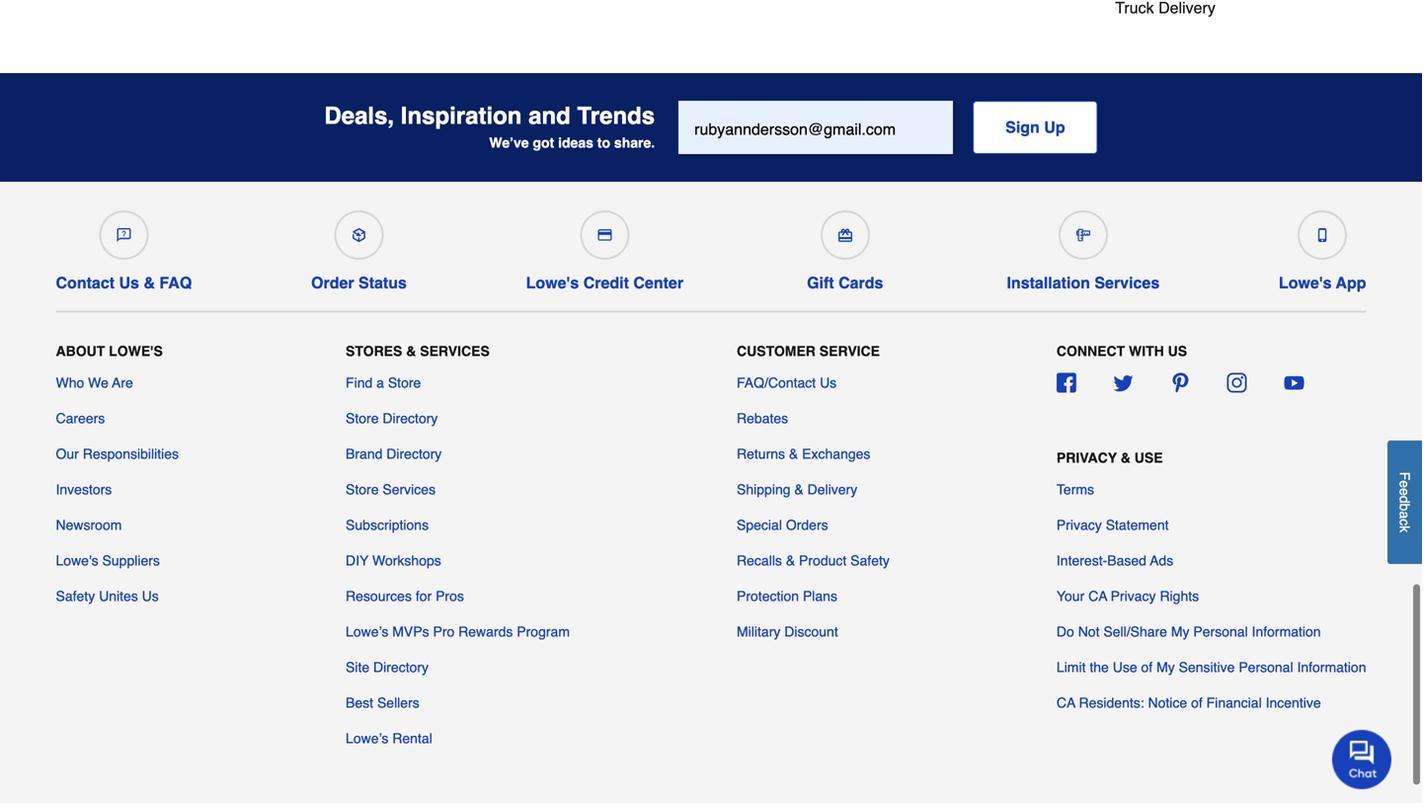 Task type: vqa. For each thing, say whether or not it's contained in the screenshot.
Discount
yes



Task type: locate. For each thing, give the bounding box(es) containing it.
1 lowe's from the top
[[346, 624, 389, 640]]

privacy up interest-
[[1057, 517, 1102, 533]]

ca right your at the bottom right of page
[[1089, 588, 1108, 604]]

privacy
[[1057, 450, 1117, 466], [1057, 517, 1102, 533], [1111, 588, 1156, 604]]

lowe's credit center link
[[526, 203, 684, 292]]

& left faq
[[144, 274, 155, 292]]

& for shipping & delivery
[[795, 482, 804, 497]]

directory for brand directory
[[387, 446, 442, 462]]

of for financial
[[1191, 695, 1203, 711]]

1 vertical spatial privacy
[[1057, 517, 1102, 533]]

exchanges
[[802, 446, 871, 462]]

1 vertical spatial of
[[1191, 695, 1203, 711]]

notice
[[1148, 695, 1188, 711]]

& right recalls on the right of the page
[[786, 553, 795, 569]]

gift card image
[[838, 228, 852, 242]]

your
[[1057, 588, 1085, 604]]

2 horizontal spatial us
[[820, 375, 837, 391]]

directory
[[383, 410, 438, 426], [387, 446, 442, 462], [373, 659, 429, 675]]

chat invite button image
[[1333, 729, 1393, 789]]

0 vertical spatial of
[[1141, 659, 1153, 675]]

faq/contact us
[[737, 375, 837, 391]]

my up notice
[[1157, 659, 1175, 675]]

contact us & faq
[[56, 274, 192, 292]]

rewards
[[459, 624, 513, 640]]

lowe's left app
[[1279, 274, 1332, 292]]

ca down limit
[[1057, 695, 1076, 711]]

& inside 'link'
[[786, 553, 795, 569]]

1 horizontal spatial ca
[[1089, 588, 1108, 604]]

1 vertical spatial directory
[[387, 446, 442, 462]]

us down customer service
[[820, 375, 837, 391]]

careers link
[[56, 408, 105, 428]]

1 vertical spatial store
[[346, 410, 379, 426]]

our responsibilities
[[56, 446, 179, 462]]

military
[[737, 624, 781, 640]]

recalls & product safety link
[[737, 551, 890, 570]]

b
[[1397, 503, 1413, 511]]

pinterest image
[[1171, 373, 1190, 393]]

2 vertical spatial directory
[[373, 659, 429, 675]]

order status
[[311, 274, 407, 292]]

e up b
[[1397, 488, 1413, 496]]

lowe's app
[[1279, 274, 1367, 292]]

center
[[634, 274, 684, 292]]

special orders link
[[737, 515, 828, 535]]

0 vertical spatial ca
[[1089, 588, 1108, 604]]

based
[[1108, 553, 1147, 569]]

0 horizontal spatial us
[[119, 274, 139, 292]]

recalls
[[737, 553, 782, 569]]

facebook image
[[1057, 373, 1077, 393]]

trends
[[577, 102, 655, 129]]

of for my
[[1141, 659, 1153, 675]]

1 horizontal spatial us
[[142, 588, 159, 604]]

0 vertical spatial information
[[1252, 624, 1321, 640]]

personal up limit the use of my sensitive personal information link
[[1194, 624, 1248, 640]]

0 vertical spatial privacy
[[1057, 450, 1117, 466]]

of right notice
[[1191, 695, 1203, 711]]

workshops
[[372, 553, 441, 569]]

inspiration
[[401, 102, 522, 129]]

0 horizontal spatial of
[[1141, 659, 1153, 675]]

f
[[1397, 472, 1413, 480]]

a right find
[[377, 375, 384, 391]]

brand
[[346, 446, 383, 462]]

lowe's app link
[[1279, 203, 1367, 292]]

lowe's for lowe's rental
[[346, 731, 389, 746]]

e up d
[[1397, 480, 1413, 488]]

1 vertical spatial a
[[1397, 511, 1413, 519]]

directory up "sellers"
[[373, 659, 429, 675]]

0 vertical spatial lowe's
[[346, 624, 389, 640]]

order
[[311, 274, 354, 292]]

1 vertical spatial use
[[1113, 659, 1138, 675]]

safety right product
[[851, 553, 890, 569]]

& left delivery
[[795, 482, 804, 497]]

f e e d b a c k button
[[1388, 440, 1423, 564]]

0 vertical spatial my
[[1171, 624, 1190, 640]]

0 horizontal spatial safety
[[56, 588, 95, 604]]

& up statement
[[1121, 450, 1131, 466]]

do not sell/share my personal information
[[1057, 624, 1321, 640]]

2 e from the top
[[1397, 488, 1413, 496]]

services
[[1095, 274, 1160, 292], [420, 343, 490, 359], [383, 482, 436, 497]]

for
[[416, 588, 432, 604]]

lowe's up site
[[346, 624, 389, 640]]

limit the use of my sensitive personal information link
[[1057, 657, 1367, 677]]

my down rights at the bottom of the page
[[1171, 624, 1190, 640]]

0 vertical spatial use
[[1135, 450, 1163, 466]]

returns
[[737, 446, 785, 462]]

subscriptions
[[346, 517, 429, 533]]

directory for site directory
[[373, 659, 429, 675]]

privacy statement
[[1057, 517, 1169, 533]]

a
[[377, 375, 384, 391], [1397, 511, 1413, 519]]

us right contact
[[119, 274, 139, 292]]

1 vertical spatial personal
[[1239, 659, 1294, 675]]

1 vertical spatial us
[[820, 375, 837, 391]]

services down the brand directory link
[[383, 482, 436, 497]]

military discount link
[[737, 622, 838, 642]]

privacy statement link
[[1057, 515, 1169, 535]]

limit the use of my sensitive personal information
[[1057, 659, 1367, 675]]

discount
[[785, 624, 838, 640]]

who we are
[[56, 375, 133, 391]]

directory up the brand directory link
[[383, 410, 438, 426]]

lowe's down best
[[346, 731, 389, 746]]

we
[[88, 375, 109, 391]]

1 vertical spatial lowe's
[[346, 731, 389, 746]]

lowe's
[[346, 624, 389, 640], [346, 731, 389, 746]]

0 vertical spatial directory
[[383, 410, 438, 426]]

1 vertical spatial ca
[[1057, 695, 1076, 711]]

us right unites
[[142, 588, 159, 604]]

0 vertical spatial a
[[377, 375, 384, 391]]

twitter image
[[1114, 373, 1134, 393]]

and
[[529, 102, 571, 129]]

use up statement
[[1135, 450, 1163, 466]]

safety inside 'link'
[[851, 553, 890, 569]]

2 vertical spatial services
[[383, 482, 436, 497]]

connect
[[1057, 343, 1125, 359]]

lowe's mvps pro rewards program
[[346, 624, 570, 640]]

e
[[1397, 480, 1413, 488], [1397, 488, 1413, 496]]

a inside button
[[1397, 511, 1413, 519]]

1 e from the top
[[1397, 480, 1413, 488]]

0 vertical spatial store
[[388, 375, 421, 391]]

got
[[533, 135, 554, 151]]

sign up
[[1006, 118, 1066, 136]]

& inside "link"
[[795, 482, 804, 497]]

customer
[[737, 343, 816, 359]]

services for store services
[[383, 482, 436, 497]]

& right stores at the left top
[[406, 343, 416, 359]]

my
[[1171, 624, 1190, 640], [1157, 659, 1175, 675]]

0 horizontal spatial ca
[[1057, 695, 1076, 711]]

2 vertical spatial us
[[142, 588, 159, 604]]

investors link
[[56, 480, 112, 499]]

protection plans
[[737, 588, 838, 604]]

are
[[112, 375, 133, 391]]

store down stores & services
[[388, 375, 421, 391]]

use for the
[[1113, 659, 1138, 675]]

contact us & faq link
[[56, 203, 192, 292]]

shipping & delivery link
[[737, 480, 858, 499]]

terms link
[[1057, 480, 1095, 499]]

use right the
[[1113, 659, 1138, 675]]

1 horizontal spatial safety
[[851, 553, 890, 569]]

rental
[[392, 731, 432, 746]]

store for services
[[346, 482, 379, 497]]

safety left unites
[[56, 588, 95, 604]]

a up k
[[1397, 511, 1413, 519]]

personal up incentive
[[1239, 659, 1294, 675]]

privacy & use
[[1057, 450, 1163, 466]]

careers
[[56, 410, 105, 426]]

store
[[388, 375, 421, 391], [346, 410, 379, 426], [346, 482, 379, 497]]

& for recalls & product safety
[[786, 553, 795, 569]]

services up connect with us
[[1095, 274, 1160, 292]]

responsibilities
[[83, 446, 179, 462]]

0 vertical spatial safety
[[851, 553, 890, 569]]

lowe's left credit
[[526, 274, 579, 292]]

sign
[[1006, 118, 1040, 136]]

credit
[[584, 274, 629, 292]]

1 horizontal spatial of
[[1191, 695, 1203, 711]]

use
[[1135, 450, 1163, 466], [1113, 659, 1138, 675]]

services up find a store
[[420, 343, 490, 359]]

directory down store directory link at the bottom
[[387, 446, 442, 462]]

stores
[[346, 343, 402, 359]]

sign up button
[[973, 101, 1098, 154]]

Email Address email field
[[679, 101, 953, 154]]

store up brand
[[346, 410, 379, 426]]

privacy up the terms 'link'
[[1057, 450, 1117, 466]]

privacy for privacy statement
[[1057, 517, 1102, 533]]

special orders
[[737, 517, 828, 533]]

& right returns
[[789, 446, 798, 462]]

2 vertical spatial store
[[346, 482, 379, 497]]

investors
[[56, 482, 112, 497]]

store down brand
[[346, 482, 379, 497]]

lowe's down newsroom link
[[56, 553, 98, 569]]

2 lowe's from the top
[[346, 731, 389, 746]]

privacy up "sell/share"
[[1111, 588, 1156, 604]]

of down "sell/share"
[[1141, 659, 1153, 675]]

do not sell/share my personal information link
[[1057, 622, 1321, 642]]

diy workshops link
[[346, 551, 441, 570]]

0 vertical spatial us
[[119, 274, 139, 292]]

1 horizontal spatial a
[[1397, 511, 1413, 519]]

special
[[737, 517, 782, 533]]

lowe's for lowe's suppliers
[[56, 553, 98, 569]]

0 vertical spatial services
[[1095, 274, 1160, 292]]

sign up form
[[679, 101, 1098, 156]]

orders
[[786, 517, 828, 533]]



Task type: describe. For each thing, give the bounding box(es) containing it.
customer care image
[[117, 228, 131, 242]]

sensitive
[[1179, 659, 1235, 675]]

us for faq/contact
[[820, 375, 837, 391]]

resources for pros
[[346, 588, 464, 604]]

product
[[799, 553, 847, 569]]

instagram image
[[1228, 373, 1247, 393]]

site directory link
[[346, 657, 429, 677]]

ideas
[[558, 135, 594, 151]]

1 vertical spatial services
[[420, 343, 490, 359]]

gift cards link
[[803, 203, 888, 292]]

lowe's for lowe's app
[[1279, 274, 1332, 292]]

1 vertical spatial information
[[1298, 659, 1367, 675]]

contact
[[56, 274, 115, 292]]

mvps
[[392, 624, 429, 640]]

recalls & product safety
[[737, 553, 890, 569]]

rebates link
[[737, 408, 788, 428]]

who we are link
[[56, 373, 133, 393]]

lowe's rental
[[346, 731, 432, 746]]

credit card image
[[598, 228, 612, 242]]

deals, inspiration and trends we've got ideas to share.
[[324, 102, 655, 151]]

residents:
[[1079, 695, 1145, 711]]

with
[[1129, 343, 1164, 359]]

mobile image
[[1316, 228, 1330, 242]]

cards
[[839, 274, 884, 292]]

us for contact
[[119, 274, 139, 292]]

shipping
[[737, 482, 791, 497]]

interest-based ads link
[[1057, 551, 1174, 570]]

share.
[[614, 135, 655, 151]]

unites
[[99, 588, 138, 604]]

pros
[[436, 588, 464, 604]]

services for installation services
[[1095, 274, 1160, 292]]

lowe's for lowe's credit center
[[526, 274, 579, 292]]

financial
[[1207, 695, 1262, 711]]

your ca privacy rights
[[1057, 588, 1199, 604]]

d
[[1397, 496, 1413, 503]]

& for stores & services
[[406, 343, 416, 359]]

store for directory
[[346, 410, 379, 426]]

newsroom link
[[56, 515, 122, 535]]

lowe's rental link
[[346, 729, 432, 748]]

brand directory
[[346, 446, 442, 462]]

store directory link
[[346, 408, 438, 428]]

installation services
[[1007, 274, 1160, 292]]

resources
[[346, 588, 412, 604]]

resources for pros link
[[346, 586, 464, 606]]

our responsibilities link
[[56, 444, 179, 464]]

lowe's mvps pro rewards program link
[[346, 622, 570, 642]]

& for privacy & use
[[1121, 450, 1131, 466]]

faq
[[159, 274, 192, 292]]

2 vertical spatial privacy
[[1111, 588, 1156, 604]]

site
[[346, 659, 370, 675]]

your ca privacy rights link
[[1057, 586, 1199, 606]]

find a store link
[[346, 373, 421, 393]]

safety unites us
[[56, 588, 159, 604]]

lowe's for lowe's mvps pro rewards program
[[346, 624, 389, 640]]

suppliers
[[102, 553, 160, 569]]

we've
[[489, 135, 529, 151]]

find a store
[[346, 375, 421, 391]]

lowe's suppliers
[[56, 553, 160, 569]]

directory for store directory
[[383, 410, 438, 426]]

store directory
[[346, 410, 438, 426]]

c
[[1397, 519, 1413, 526]]

0 horizontal spatial a
[[377, 375, 384, 391]]

find
[[346, 375, 373, 391]]

the
[[1090, 659, 1109, 675]]

diy
[[346, 553, 369, 569]]

sell/share
[[1104, 624, 1168, 640]]

store services link
[[346, 480, 436, 499]]

our
[[56, 446, 79, 462]]

interest-based ads
[[1057, 553, 1174, 569]]

best sellers link
[[346, 693, 420, 713]]

faq/contact us link
[[737, 373, 837, 393]]

ca residents: notice of financial incentive link
[[1057, 693, 1321, 713]]

gift
[[807, 274, 834, 292]]

installation services link
[[1007, 203, 1160, 292]]

stores & services
[[346, 343, 490, 359]]

use for &
[[1135, 450, 1163, 466]]

1 vertical spatial my
[[1157, 659, 1175, 675]]

youtube image
[[1285, 373, 1304, 393]]

pickup image
[[352, 228, 366, 242]]

app
[[1336, 274, 1367, 292]]

1 vertical spatial safety
[[56, 588, 95, 604]]

lowe's up are
[[109, 343, 163, 359]]

safety unites us link
[[56, 586, 159, 606]]

who
[[56, 375, 84, 391]]

lowe's credit center
[[526, 274, 684, 292]]

service
[[820, 343, 880, 359]]

connect with us
[[1057, 343, 1188, 359]]

interest-
[[1057, 553, 1108, 569]]

sellers
[[377, 695, 420, 711]]

order status link
[[311, 203, 407, 292]]

store services
[[346, 482, 436, 497]]

lowe's suppliers link
[[56, 551, 160, 570]]

dimensions image
[[1077, 228, 1090, 242]]

gift cards
[[807, 274, 884, 292]]

0 vertical spatial personal
[[1194, 624, 1248, 640]]

privacy for privacy & use
[[1057, 450, 1117, 466]]

customer service
[[737, 343, 880, 359]]

ca residents: notice of financial incentive
[[1057, 695, 1321, 711]]

& for returns & exchanges
[[789, 446, 798, 462]]

plans
[[803, 588, 838, 604]]

returns & exchanges link
[[737, 444, 871, 464]]

protection
[[737, 588, 799, 604]]



